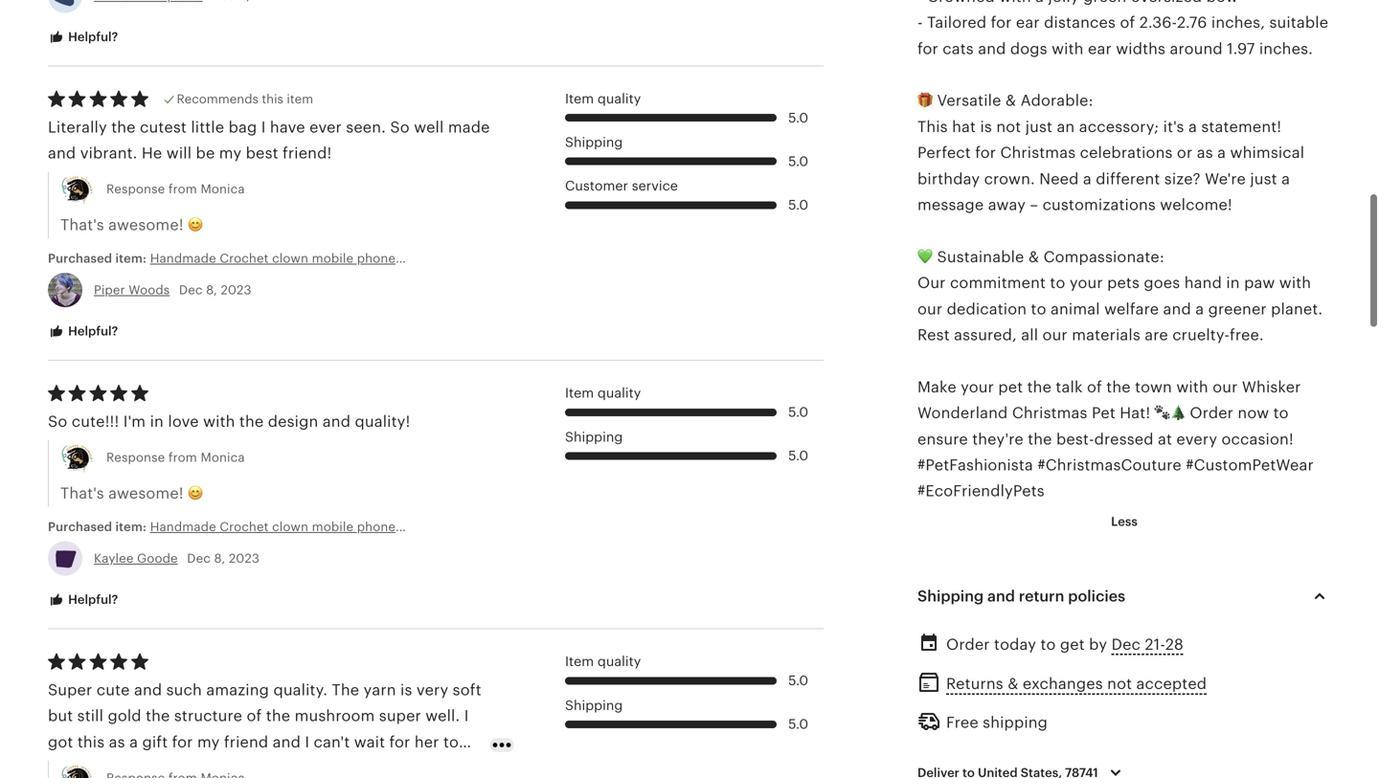 Task type: vqa. For each thing, say whether or not it's contained in the screenshot.
Versatile
yes



Task type: describe. For each thing, give the bounding box(es) containing it.
shipping inside dropdown button
[[918, 588, 984, 605]]

it's
[[1163, 118, 1184, 135]]

soft
[[453, 682, 482, 699]]

item for so cute!!! i'm in love with the design and quality!
[[565, 386, 594, 401]]

0 horizontal spatial our
[[918, 301, 943, 318]]

item for literally the cutest little bag i have ever seen. so well made and vibrant. he will be my best friend!
[[565, 91, 594, 106]]

welfare
[[1104, 301, 1159, 318]]

item: for cutest
[[115, 251, 147, 266]]

see
[[48, 760, 74, 777]]

0 horizontal spatial just
[[1026, 118, 1053, 135]]

inches.
[[1259, 40, 1313, 57]]

cats
[[943, 40, 974, 57]]

quality for literally the cutest little bag i have ever seen. so well made and vibrant. he will be my best friend!
[[598, 91, 641, 106]]

response from monica for in
[[106, 451, 245, 465]]

is inside super cute and such amazing quality. the yarn is very soft but still gold the structure of the mushroom super well. i got this as a gift for my friend and i can't wait for her to see it!
[[400, 682, 412, 699]]

sustainable
[[937, 248, 1024, 266]]

our
[[918, 275, 946, 292]]

1 vertical spatial in
[[150, 413, 164, 431]]

to up the all
[[1031, 301, 1047, 318]]

& for adorable:
[[1006, 92, 1017, 109]]

bag
[[229, 119, 257, 136]]

a inside 💚 sustainable & compassionate: our commitment to your pets goes hand in paw with our dedication to animal welfare and a greener planet. rest assured, all our materials are cruelty-free.
[[1196, 301, 1204, 318]]

2023 for i
[[221, 283, 252, 297]]

our inside make your pet the talk of the town with our whisker wonderland christmas pet hat! 🐾🌲 order now to ensure they're the best-dressed at every occasion! #petfashionista #christmascouture #custompetwear #ecofriendlypets
[[1213, 379, 1238, 396]]

need
[[1040, 170, 1079, 188]]

cute
[[97, 682, 130, 699]]

with inside "- tailored for ear distances of 2.36-2.76 inches, suitable for cats and dogs with ear widths around 1.97 inches."
[[1052, 40, 1084, 57]]

order inside make your pet the talk of the town with our whisker wonderland christmas pet hat! 🐾🌲 order now to ensure they're the best-dressed at every occasion! #petfashionista #christmascouture #custompetwear #ecofriendlypets
[[1190, 405, 1234, 422]]

by
[[1089, 637, 1107, 654]]

dec for in
[[187, 552, 211, 566]]

2023 for with
[[229, 552, 260, 566]]

piper woods link
[[94, 283, 170, 297]]

customizations
[[1043, 196, 1156, 214]]

7 5.0 from the top
[[788, 717, 809, 732]]

dressed
[[1095, 431, 1154, 448]]

the
[[332, 682, 359, 699]]

this inside super cute and such amazing quality. the yarn is very soft but still gold the structure of the mushroom super well. i got this as a gift for my friend and i can't wait for her to see it!
[[77, 734, 105, 751]]

goode
[[137, 552, 178, 566]]

christmas inside make your pet the talk of the town with our whisker wonderland christmas pet hat! 🐾🌲 order now to ensure they're the best-dressed at every occasion! #petfashionista #christmascouture #custompetwear #ecofriendlypets
[[1012, 405, 1088, 422]]

that's awesome! 😊 for cutest
[[60, 217, 203, 234]]

1.97
[[1227, 40, 1255, 57]]

whisker
[[1242, 379, 1301, 396]]

assured,
[[954, 327, 1017, 344]]

of for distances
[[1120, 14, 1135, 31]]

less button
[[1097, 505, 1152, 539]]

to inside make your pet the talk of the town with our whisker wonderland christmas pet hat! 🐾🌲 order now to ensure they're the best-dressed at every occasion! #petfashionista #christmascouture #custompetwear #ecofriendlypets
[[1274, 405, 1289, 422]]

to up animal
[[1050, 275, 1066, 292]]

well.
[[426, 708, 460, 725]]

suitable
[[1270, 14, 1329, 31]]

super
[[48, 682, 92, 699]]

to left get
[[1041, 637, 1056, 654]]

structure
[[174, 708, 242, 725]]

dedication
[[947, 301, 1027, 318]]

i inside literally the cutest little bag i have ever seen. so well made and vibrant. he will be my best friend!
[[261, 119, 266, 136]]

pet
[[1092, 405, 1116, 422]]

item: for i'm
[[115, 520, 147, 534]]

the up gift on the bottom left
[[146, 708, 170, 725]]

with inside make your pet the talk of the town with our whisker wonderland christmas pet hat! 🐾🌲 order now to ensure they're the best-dressed at every occasion! #petfashionista #christmascouture #custompetwear #ecofriendlypets
[[1177, 379, 1209, 396]]

1 horizontal spatial ear
[[1088, 40, 1112, 57]]

it!
[[78, 760, 93, 777]]

#ecofriendlypets
[[918, 483, 1045, 500]]

versatile
[[937, 92, 1001, 109]]

😊 for little
[[188, 217, 203, 234]]

around
[[1170, 40, 1223, 57]]

occasion!
[[1222, 431, 1294, 448]]

can't
[[314, 734, 350, 751]]

purchased for so cute!!! i'm in love with the design and quality!
[[48, 520, 112, 534]]

the right the pet
[[1027, 379, 1052, 396]]

accepted
[[1137, 676, 1207, 693]]

for down -
[[918, 40, 939, 57]]

planet.
[[1271, 301, 1323, 318]]

item quality for so cute!!! i'm in love with the design and quality!
[[565, 386, 641, 401]]

response from monica for little
[[106, 182, 245, 196]]

returns
[[946, 676, 1004, 693]]

my inside literally the cutest little bag i have ever seen. so well made and vibrant. he will be my best friend!
[[219, 145, 242, 162]]

the left design
[[239, 413, 264, 431]]

for inside 🎁 versatile & adorable: this hat is not just an accessory; it's a statement! perfect for christmas celebrations or as a whimsical birthday crown. need a different size? we're just a message away – customizations welcome!
[[975, 144, 996, 162]]

the up pet
[[1107, 379, 1131, 396]]

made
[[448, 119, 490, 136]]

and inside 💚 sustainable & compassionate: our commitment to your pets goes hand in paw with our dedication to animal welfare and a greener planet. rest assured, all our materials are cruelty-free.
[[1163, 301, 1191, 318]]

not inside button
[[1107, 676, 1132, 693]]

helpful? button for so
[[34, 583, 132, 618]]

dec for little
[[179, 283, 203, 297]]

#petfashionista
[[918, 457, 1033, 474]]

will
[[166, 145, 192, 162]]

3 item quality from the top
[[565, 654, 641, 670]]

with right love
[[203, 413, 235, 431]]

design
[[268, 413, 318, 431]]

town
[[1135, 379, 1172, 396]]

item
[[287, 92, 313, 106]]

he
[[142, 145, 162, 162]]

love
[[168, 413, 199, 431]]

awesome! for cutest
[[108, 217, 184, 234]]

response for i'm
[[106, 451, 165, 465]]

pets
[[1107, 275, 1140, 292]]

be
[[196, 145, 215, 162]]

0 horizontal spatial ear
[[1016, 14, 1040, 31]]

such
[[166, 682, 202, 699]]

helpful? for cute!!!
[[65, 593, 118, 607]]

literally the cutest little bag i have ever seen. so well made and vibrant. he will be my best friend!
[[48, 119, 490, 162]]

- tailored for ear distances of 2.36-2.76 inches, suitable for cats and dogs with ear widths around 1.97 inches.
[[918, 14, 1329, 57]]

2 5.0 from the top
[[788, 154, 809, 169]]

they're
[[972, 431, 1024, 448]]

celebrations
[[1080, 144, 1173, 162]]

so inside literally the cutest little bag i have ever seen. so well made and vibrant. he will be my best friend!
[[390, 119, 410, 136]]

returns & exchanges not accepted
[[946, 676, 1207, 693]]

for up dogs
[[991, 14, 1012, 31]]

free
[[946, 714, 979, 732]]

super
[[379, 708, 421, 725]]

1 vertical spatial our
[[1043, 327, 1068, 344]]

an
[[1057, 118, 1075, 135]]

hat
[[952, 118, 976, 135]]

different
[[1096, 170, 1160, 188]]

crown.
[[984, 170, 1035, 188]]

friend!
[[283, 145, 332, 162]]

that's for literally the cutest little bag i have ever seen. so well made and vibrant. he will be my best friend!
[[60, 217, 104, 234]]

and inside "- tailored for ear distances of 2.36-2.76 inches, suitable for cats and dogs with ear widths around 1.97 inches."
[[978, 40, 1006, 57]]

1 5.0 from the top
[[788, 110, 809, 125]]

your inside 💚 sustainable & compassionate: our commitment to your pets goes hand in paw with our dedication to animal welfare and a greener planet. rest assured, all our materials are cruelty-free.
[[1070, 275, 1103, 292]]

awesome! for i'm
[[108, 485, 184, 503]]

get
[[1060, 637, 1085, 654]]

very
[[417, 682, 449, 699]]

returns & exchanges not accepted button
[[946, 671, 1207, 699]]

gold
[[108, 708, 141, 725]]

a inside super cute and such amazing quality. the yarn is very soft but still gold the structure of the mushroom super well. i got this as a gift for my friend and i can't wait for her to see it!
[[129, 734, 138, 751]]

2 vertical spatial dec
[[1112, 637, 1141, 654]]

#christmascouture
[[1038, 457, 1182, 474]]

super cute and such amazing quality. the yarn is very soft but still gold the structure of the mushroom super well. i got this as a gift for my friend and i can't wait for her to see it!
[[48, 682, 482, 777]]

monica for bag
[[201, 182, 245, 196]]

little
[[191, 119, 224, 136]]

yarn
[[364, 682, 396, 699]]

a down "whimsical"
[[1282, 170, 1290, 188]]

3 item from the top
[[565, 654, 594, 670]]

🐾🌲
[[1155, 405, 1186, 422]]

for right gift on the bottom left
[[172, 734, 193, 751]]

helpful? for the
[[65, 324, 118, 339]]

size?
[[1165, 170, 1201, 188]]

amazing
[[206, 682, 269, 699]]

a right need
[[1083, 170, 1092, 188]]

whimsical
[[1230, 144, 1305, 162]]

purchased for literally the cutest little bag i have ever seen. so well made and vibrant. he will be my best friend!
[[48, 251, 112, 266]]

wait
[[354, 734, 385, 751]]

rest
[[918, 327, 950, 344]]

a up we're
[[1218, 144, 1226, 162]]



Task type: locate. For each thing, give the bounding box(es) containing it.
0 vertical spatial so
[[390, 119, 410, 136]]

1 purchased from the top
[[48, 251, 112, 266]]

1 vertical spatial helpful?
[[65, 324, 118, 339]]

i'm
[[123, 413, 146, 431]]

from
[[168, 182, 197, 196], [168, 451, 197, 465]]

adorable:
[[1021, 92, 1093, 109]]

3 quality from the top
[[598, 654, 641, 670]]

distances
[[1044, 14, 1116, 31]]

1 vertical spatial that's awesome! 😊
[[60, 485, 203, 503]]

1 quality from the top
[[598, 91, 641, 106]]

birthday
[[918, 170, 980, 188]]

purchased item:
[[48, 251, 150, 266], [48, 520, 150, 534]]

0 vertical spatial awesome!
[[108, 217, 184, 234]]

1 horizontal spatial i
[[305, 734, 310, 751]]

2.36-
[[1140, 14, 1177, 31]]

cutest
[[140, 119, 187, 136]]

not right "hat"
[[996, 118, 1021, 135]]

our
[[918, 301, 943, 318], [1043, 327, 1068, 344], [1213, 379, 1238, 396]]

0 vertical spatial just
[[1026, 118, 1053, 135]]

paw
[[1244, 275, 1275, 292]]

this left item
[[262, 92, 283, 106]]

make your pet the talk of the town with our whisker wonderland christmas pet hat! 🐾🌲 order now to ensure they're the best-dressed at every occasion! #petfashionista #christmascouture #custompetwear #ecofriendlypets
[[918, 379, 1314, 500]]

and left return
[[988, 588, 1015, 605]]

1 response from the top
[[106, 182, 165, 196]]

😊 up kaylee goode dec 8, 2023
[[188, 485, 203, 503]]

my down structure
[[197, 734, 220, 751]]

for
[[991, 14, 1012, 31], [918, 40, 939, 57], [975, 144, 996, 162], [172, 734, 193, 751], [389, 734, 410, 751]]

for down the super
[[389, 734, 410, 751]]

order up every
[[1190, 405, 1234, 422]]

goes
[[1144, 275, 1180, 292]]

quality!
[[355, 413, 410, 431]]

0 vertical spatial your
[[1070, 275, 1103, 292]]

to
[[1050, 275, 1066, 292], [1031, 301, 1047, 318], [1274, 405, 1289, 422], [1041, 637, 1056, 654], [443, 734, 459, 751]]

0 horizontal spatial in
[[150, 413, 164, 431]]

is right "hat"
[[980, 118, 992, 135]]

from for little
[[168, 182, 197, 196]]

that's up piper
[[60, 217, 104, 234]]

1 vertical spatial item
[[565, 386, 594, 401]]

2 purchased from the top
[[48, 520, 112, 534]]

5 5.0 from the top
[[788, 448, 809, 464]]

that's up kaylee
[[60, 485, 104, 503]]

1 item quality from the top
[[565, 91, 641, 106]]

purchased
[[48, 251, 112, 266], [48, 520, 112, 534]]

item quality for literally the cutest little bag i have ever seen. so well made and vibrant. he will be my best friend!
[[565, 91, 641, 106]]

response
[[106, 182, 165, 196], [106, 451, 165, 465]]

item quality
[[565, 91, 641, 106], [565, 386, 641, 401], [565, 654, 641, 670]]

2 vertical spatial i
[[305, 734, 310, 751]]

& up 'commitment'
[[1029, 248, 1039, 266]]

8, right goode
[[214, 552, 225, 566]]

compassionate:
[[1044, 248, 1165, 266]]

free shipping
[[946, 714, 1048, 732]]

-
[[918, 14, 923, 31]]

free.
[[1230, 327, 1264, 344]]

response from monica down will
[[106, 182, 245, 196]]

with inside 💚 sustainable & compassionate: our commitment to your pets goes hand in paw with our dedication to animal welfare and a greener planet. rest assured, all our materials are cruelty-free.
[[1279, 275, 1312, 292]]

1 helpful? from the top
[[65, 30, 118, 44]]

with up 🐾🌲
[[1177, 379, 1209, 396]]

purchased item: up kaylee
[[48, 520, 150, 534]]

2 😊 from the top
[[188, 485, 203, 503]]

& inside 🎁 versatile & adorable: this hat is not just an accessory; it's a statement! perfect for christmas celebrations or as a whimsical birthday crown. need a different size? we're just a message away – customizations welcome!
[[1006, 92, 1017, 109]]

vibrant.
[[80, 145, 137, 162]]

a
[[1189, 118, 1197, 135], [1218, 144, 1226, 162], [1083, 170, 1092, 188], [1282, 170, 1290, 188], [1196, 301, 1204, 318], [129, 734, 138, 751]]

of up the friend
[[247, 708, 262, 725]]

1 vertical spatial order
[[946, 637, 990, 654]]

0 vertical spatial purchased item:
[[48, 251, 150, 266]]

0 vertical spatial item:
[[115, 251, 147, 266]]

gift
[[142, 734, 168, 751]]

2 vertical spatial &
[[1008, 676, 1019, 693]]

1 vertical spatial so
[[48, 413, 67, 431]]

to right her
[[443, 734, 459, 751]]

customer
[[565, 178, 628, 194]]

3 helpful? from the top
[[65, 593, 118, 607]]

2 response from monica from the top
[[106, 451, 245, 465]]

0 vertical spatial of
[[1120, 14, 1135, 31]]

and right cute
[[134, 682, 162, 699]]

accessory;
[[1079, 118, 1159, 135]]

this
[[918, 118, 948, 135]]

from down will
[[168, 182, 197, 196]]

1 response from monica from the top
[[106, 182, 245, 196]]

1 vertical spatial this
[[77, 734, 105, 751]]

and right design
[[323, 413, 351, 431]]

1 vertical spatial purchased item:
[[48, 520, 150, 534]]

your up animal
[[1070, 275, 1103, 292]]

dec 21-28 button
[[1112, 631, 1184, 659]]

8, for love
[[214, 552, 225, 566]]

2 item quality from the top
[[565, 386, 641, 401]]

0 vertical spatial my
[[219, 145, 242, 162]]

our right the all
[[1043, 327, 1068, 344]]

2 horizontal spatial our
[[1213, 379, 1238, 396]]

2 vertical spatial helpful? button
[[34, 583, 132, 618]]

tailored
[[927, 14, 987, 31]]

0 horizontal spatial as
[[109, 734, 125, 751]]

1 vertical spatial quality
[[598, 386, 641, 401]]

talk
[[1056, 379, 1083, 396]]

our down our
[[918, 301, 943, 318]]

0 vertical spatial i
[[261, 119, 266, 136]]

1 vertical spatial from
[[168, 451, 197, 465]]

shipping and return policies button
[[900, 574, 1349, 620]]

2 vertical spatial item
[[565, 654, 594, 670]]

1 from from the top
[[168, 182, 197, 196]]

awesome! up woods
[[108, 217, 184, 234]]

1 vertical spatial dec
[[187, 552, 211, 566]]

as right or
[[1197, 144, 1213, 162]]

1 vertical spatial my
[[197, 734, 220, 751]]

woods
[[129, 283, 170, 297]]

my right be
[[219, 145, 242, 162]]

2023 right goode
[[229, 552, 260, 566]]

a right it's
[[1189, 118, 1197, 135]]

0 vertical spatial that's awesome! 😊
[[60, 217, 203, 234]]

1 horizontal spatial our
[[1043, 327, 1068, 344]]

materials
[[1072, 327, 1141, 344]]

seen.
[[346, 119, 386, 136]]

& inside button
[[1008, 676, 1019, 693]]

cute!!!
[[72, 413, 119, 431]]

1 horizontal spatial your
[[1070, 275, 1103, 292]]

2 monica from the top
[[201, 451, 245, 465]]

and right the friend
[[273, 734, 301, 751]]

kaylee goode dec 8, 2023
[[94, 552, 260, 566]]

1 horizontal spatial is
[[980, 118, 992, 135]]

helpful? up literally
[[65, 30, 118, 44]]

0 horizontal spatial of
[[247, 708, 262, 725]]

1 vertical spatial monica
[[201, 451, 245, 465]]

to inside super cute and such amazing quality. the yarn is very soft but still gold the structure of the mushroom super well. i got this as a gift for my friend and i can't wait for her to see it!
[[443, 734, 459, 751]]

christmas
[[1000, 144, 1076, 162], [1012, 405, 1088, 422]]

as down gold
[[109, 734, 125, 751]]

and inside literally the cutest little bag i have ever seen. so well made and vibrant. he will be my best friend!
[[48, 145, 76, 162]]

2 item from the top
[[565, 386, 594, 401]]

response from monica
[[106, 182, 245, 196], [106, 451, 245, 465]]

0 vertical spatial monica
[[201, 182, 245, 196]]

2023 right woods
[[221, 283, 252, 297]]

this down still
[[77, 734, 105, 751]]

i right well. on the bottom of the page
[[464, 708, 469, 725]]

so cute!!! i'm in love with the design and quality!
[[48, 413, 410, 431]]

0 vertical spatial order
[[1190, 405, 1234, 422]]

1 horizontal spatial so
[[390, 119, 410, 136]]

2 that's from the top
[[60, 485, 104, 503]]

recommends this item
[[177, 92, 313, 106]]

response down i'm
[[106, 451, 165, 465]]

2 item: from the top
[[115, 520, 147, 534]]

1 😊 from the top
[[188, 217, 203, 234]]

3 5.0 from the top
[[788, 197, 809, 213]]

0 vertical spatial quality
[[598, 91, 641, 106]]

our up now
[[1213, 379, 1238, 396]]

response from monica down love
[[106, 451, 245, 465]]

1 that's awesome! 😊 from the top
[[60, 217, 203, 234]]

1 vertical spatial i
[[464, 708, 469, 725]]

6 5.0 from the top
[[788, 673, 809, 689]]

2023
[[221, 283, 252, 297], [229, 552, 260, 566]]

in up greener
[[1226, 275, 1240, 292]]

1 vertical spatial christmas
[[1012, 405, 1088, 422]]

away
[[988, 196, 1026, 214]]

response down he at the left top
[[106, 182, 165, 196]]

that's awesome! 😊 for i'm
[[60, 485, 203, 503]]

2 purchased item: from the top
[[48, 520, 150, 534]]

1 purchased item: from the top
[[48, 251, 150, 266]]

0 vertical spatial not
[[996, 118, 1021, 135]]

1 horizontal spatial as
[[1197, 144, 1213, 162]]

1 item from the top
[[565, 91, 594, 106]]

2 that's awesome! 😊 from the top
[[60, 485, 203, 503]]

the up vibrant. on the left
[[111, 119, 136, 136]]

1 vertical spatial your
[[961, 379, 994, 396]]

of for talk
[[1087, 379, 1102, 396]]

1 vertical spatial as
[[109, 734, 125, 751]]

order up returns
[[946, 637, 990, 654]]

helpful? down piper
[[65, 324, 118, 339]]

my inside super cute and such amazing quality. the yarn is very soft but still gold the structure of the mushroom super well. i got this as a gift for my friend and i can't wait for her to see it!
[[197, 734, 220, 751]]

helpful? button for literally
[[34, 314, 132, 350]]

💚 sustainable & compassionate: our commitment to your pets goes hand in paw with our dedication to animal welfare and a greener planet. rest assured, all our materials are cruelty-free.
[[918, 248, 1323, 344]]

awesome! up kaylee goode link
[[108, 485, 184, 503]]

0 horizontal spatial not
[[996, 118, 1021, 135]]

💚
[[918, 248, 933, 266]]

2 helpful? button from the top
[[34, 314, 132, 350]]

cruelty-
[[1173, 327, 1230, 344]]

that's for so cute!!! i'm in love with the design and quality!
[[60, 485, 104, 503]]

a up cruelty-
[[1196, 301, 1204, 318]]

& inside 💚 sustainable & compassionate: our commitment to your pets goes hand in paw with our dedication to animal welfare and a greener planet. rest assured, all our materials are cruelty-free.
[[1029, 248, 1039, 266]]

dogs
[[1010, 40, 1048, 57]]

0 horizontal spatial is
[[400, 682, 412, 699]]

monica down be
[[201, 182, 245, 196]]

purchased item: for so cute!!! i'm in love with the design and quality!
[[48, 520, 150, 534]]

commitment
[[950, 275, 1046, 292]]

1 vertical spatial 8,
[[214, 552, 225, 566]]

of inside make your pet the talk of the town with our whisker wonderland christmas pet hat! 🐾🌲 order now to ensure they're the best-dressed at every occasion! #petfashionista #christmascouture #custompetwear #ecofriendlypets
[[1087, 379, 1102, 396]]

0 vertical spatial item
[[565, 91, 594, 106]]

0 vertical spatial as
[[1197, 144, 1213, 162]]

quality
[[598, 91, 641, 106], [598, 386, 641, 401], [598, 654, 641, 670]]

🎁
[[918, 92, 933, 109]]

purchased item: up piper
[[48, 251, 150, 266]]

dec right woods
[[179, 283, 203, 297]]

ear up dogs
[[1016, 14, 1040, 31]]

and inside dropdown button
[[988, 588, 1015, 605]]

customer service
[[565, 178, 678, 194]]

hand
[[1185, 275, 1222, 292]]

0 vertical spatial in
[[1226, 275, 1240, 292]]

just down "whimsical"
[[1250, 170, 1278, 188]]

recommends
[[177, 92, 259, 106]]

8, for bag
[[206, 283, 217, 297]]

a left gift on the bottom left
[[129, 734, 138, 751]]

2 awesome! from the top
[[108, 485, 184, 503]]

pet
[[998, 379, 1023, 396]]

1 horizontal spatial not
[[1107, 676, 1132, 693]]

helpful? button down kaylee
[[34, 583, 132, 618]]

0 vertical spatial 😊
[[188, 217, 203, 234]]

as inside super cute and such amazing quality. the yarn is very soft but still gold the structure of the mushroom super well. i got this as a gift for my friend and i can't wait for her to see it!
[[109, 734, 125, 751]]

shipping
[[983, 714, 1048, 732]]

christmas up need
[[1000, 144, 1076, 162]]

0 horizontal spatial this
[[77, 734, 105, 751]]

0 vertical spatial dec
[[179, 283, 203, 297]]

0 vertical spatial christmas
[[1000, 144, 1076, 162]]

0 vertical spatial 2023
[[221, 283, 252, 297]]

in inside 💚 sustainable & compassionate: our commitment to your pets goes hand in paw with our dedication to animal welfare and a greener planet. rest assured, all our materials are cruelty-free.
[[1226, 275, 1240, 292]]

0 vertical spatial helpful?
[[65, 30, 118, 44]]

with down distances
[[1052, 40, 1084, 57]]

helpful? button down piper
[[34, 314, 132, 350]]

4 5.0 from the top
[[788, 405, 809, 420]]

2 vertical spatial of
[[247, 708, 262, 725]]

monica for love
[[201, 451, 245, 465]]

your up wonderland
[[961, 379, 994, 396]]

in
[[1226, 275, 1240, 292], [150, 413, 164, 431]]

0 horizontal spatial order
[[946, 637, 990, 654]]

quality for so cute!!! i'm in love with the design and quality!
[[598, 386, 641, 401]]

ear down distances
[[1088, 40, 1112, 57]]

of
[[1120, 14, 1135, 31], [1087, 379, 1102, 396], [247, 708, 262, 725]]

0 horizontal spatial your
[[961, 379, 994, 396]]

1 vertical spatial purchased
[[48, 520, 112, 534]]

2 vertical spatial our
[[1213, 379, 1238, 396]]

just left the an at the right of page
[[1026, 118, 1053, 135]]

3 helpful? button from the top
[[34, 583, 132, 618]]

kaylee goode link
[[94, 552, 178, 566]]

item: up kaylee goode link
[[115, 520, 147, 534]]

0 vertical spatial response
[[106, 182, 165, 196]]

of right talk
[[1087, 379, 1102, 396]]

0 horizontal spatial so
[[48, 413, 67, 431]]

1 monica from the top
[[201, 182, 245, 196]]

0 vertical spatial response from monica
[[106, 182, 245, 196]]

1 vertical spatial response
[[106, 451, 165, 465]]

2 response from the top
[[106, 451, 165, 465]]

0 vertical spatial purchased
[[48, 251, 112, 266]]

1 vertical spatial ear
[[1088, 40, 1112, 57]]

2 horizontal spatial i
[[464, 708, 469, 725]]

0 vertical spatial our
[[918, 301, 943, 318]]

21-
[[1145, 637, 1166, 654]]

the left best-
[[1028, 431, 1052, 448]]

is left very
[[400, 682, 412, 699]]

1 vertical spatial helpful? button
[[34, 314, 132, 350]]

quality.
[[273, 682, 328, 699]]

1 helpful? button from the top
[[34, 20, 132, 55]]

1 item: from the top
[[115, 251, 147, 266]]

order
[[1190, 405, 1234, 422], [946, 637, 990, 654]]

return
[[1019, 588, 1065, 605]]

1 vertical spatial item quality
[[565, 386, 641, 401]]

dec right goode
[[187, 552, 211, 566]]

christmas down talk
[[1012, 405, 1088, 422]]

1 awesome! from the top
[[108, 217, 184, 234]]

😊 up piper woods dec 8, 2023
[[188, 217, 203, 234]]

still
[[77, 708, 104, 725]]

0 vertical spatial item quality
[[565, 91, 641, 106]]

1 vertical spatial just
[[1250, 170, 1278, 188]]

exchanges
[[1023, 676, 1103, 693]]

& right returns
[[1008, 676, 1019, 693]]

ensure
[[918, 431, 968, 448]]

so left 'well'
[[390, 119, 410, 136]]

2 from from the top
[[168, 451, 197, 465]]

purchased up kaylee
[[48, 520, 112, 534]]

we're
[[1205, 170, 1246, 188]]

christmas inside 🎁 versatile & adorable: this hat is not just an accessory; it's a statement! perfect for christmas celebrations or as a whimsical birthday crown. need a different size? we're just a message away – customizations welcome!
[[1000, 144, 1076, 162]]

2 helpful? from the top
[[65, 324, 118, 339]]

your inside make your pet the talk of the town with our whisker wonderland christmas pet hat! 🐾🌲 order now to ensure they're the best-dressed at every occasion! #petfashionista #christmascouture #custompetwear #ecofriendlypets
[[961, 379, 994, 396]]

with
[[1052, 40, 1084, 57], [1279, 275, 1312, 292], [1177, 379, 1209, 396], [203, 413, 235, 431]]

1 vertical spatial is
[[400, 682, 412, 699]]

and down goes
[[1163, 301, 1191, 318]]

8, right woods
[[206, 283, 217, 297]]

0 vertical spatial from
[[168, 182, 197, 196]]

and down literally
[[48, 145, 76, 162]]

purchased up piper
[[48, 251, 112, 266]]

that's awesome! 😊 up piper woods link
[[60, 217, 203, 234]]

1 vertical spatial &
[[1029, 248, 1039, 266]]

response for cutest
[[106, 182, 165, 196]]

in right i'm
[[150, 413, 164, 431]]

purchased item: for literally the cutest little bag i have ever seen. so well made and vibrant. he will be my best friend!
[[48, 251, 150, 266]]

and right the cats
[[978, 40, 1006, 57]]

but
[[48, 708, 73, 725]]

🎁 versatile & adorable: this hat is not just an accessory; it's a statement! perfect for christmas celebrations or as a whimsical birthday crown. need a different size? we're just a message away – customizations welcome!
[[918, 92, 1305, 214]]

as inside 🎁 versatile & adorable: this hat is not just an accessory; it's a statement! perfect for christmas celebrations or as a whimsical birthday crown. need a different size? we're just a message away – customizations welcome!
[[1197, 144, 1213, 162]]

of inside super cute and such amazing quality. the yarn is very soft but still gold the structure of the mushroom super well. i got this as a gift for my friend and i can't wait for her to see it!
[[247, 708, 262, 725]]

now
[[1238, 405, 1269, 422]]

the down quality.
[[266, 708, 290, 725]]

1 vertical spatial response from monica
[[106, 451, 245, 465]]

of inside "- tailored for ear distances of 2.36-2.76 inches, suitable for cats and dogs with ear widths around 1.97 inches."
[[1120, 14, 1135, 31]]

0 vertical spatial that's
[[60, 217, 104, 234]]

widths
[[1116, 40, 1166, 57]]

8,
[[206, 283, 217, 297], [214, 552, 225, 566]]

1 vertical spatial 😊
[[188, 485, 203, 503]]

2 horizontal spatial of
[[1120, 14, 1135, 31]]

28
[[1166, 637, 1184, 654]]

helpful? down kaylee
[[65, 593, 118, 607]]

2 vertical spatial item quality
[[565, 654, 641, 670]]

i left 'can't'
[[305, 734, 310, 751]]

1 horizontal spatial just
[[1250, 170, 1278, 188]]

with up planet.
[[1279, 275, 1312, 292]]

1 that's from the top
[[60, 217, 104, 234]]

helpful? button up literally
[[34, 20, 132, 55]]

0 vertical spatial this
[[262, 92, 283, 106]]

😊
[[188, 217, 203, 234], [188, 485, 203, 503]]

–
[[1030, 196, 1038, 214]]

😊 for in
[[188, 485, 203, 503]]

so left cute!!!
[[48, 413, 67, 431]]

1 vertical spatial awesome!
[[108, 485, 184, 503]]

1 vertical spatial that's
[[60, 485, 104, 503]]

& right versatile
[[1006, 92, 1017, 109]]

2 quality from the top
[[598, 386, 641, 401]]

1 horizontal spatial in
[[1226, 275, 1240, 292]]

1 vertical spatial not
[[1107, 676, 1132, 693]]

not down by
[[1107, 676, 1132, 693]]

& for compassionate:
[[1029, 248, 1039, 266]]

dec right by
[[1112, 637, 1141, 654]]

or
[[1177, 144, 1193, 162]]

policies
[[1068, 588, 1126, 605]]

is inside 🎁 versatile & adorable: this hat is not just an accessory; it's a statement! perfect for christmas celebrations or as a whimsical birthday crown. need a different size? we're just a message away – customizations welcome!
[[980, 118, 992, 135]]

the inside literally the cutest little bag i have ever seen. so well made and vibrant. he will be my best friend!
[[111, 119, 136, 136]]

i right bag
[[261, 119, 266, 136]]

for down "hat"
[[975, 144, 996, 162]]

to right now
[[1274, 405, 1289, 422]]

that's awesome! 😊 up kaylee goode link
[[60, 485, 203, 503]]

0 vertical spatial &
[[1006, 92, 1017, 109]]

friend
[[224, 734, 268, 751]]

0 vertical spatial ear
[[1016, 14, 1040, 31]]

ever
[[309, 119, 342, 136]]

2 vertical spatial quality
[[598, 654, 641, 670]]

not inside 🎁 versatile & adorable: this hat is not just an accessory; it's a statement! perfect for christmas celebrations or as a whimsical birthday crown. need a different size? we're just a message away – customizations welcome!
[[996, 118, 1021, 135]]

1 horizontal spatial this
[[262, 92, 283, 106]]

item: up piper woods link
[[115, 251, 147, 266]]

from for in
[[168, 451, 197, 465]]

1 horizontal spatial of
[[1087, 379, 1102, 396]]



